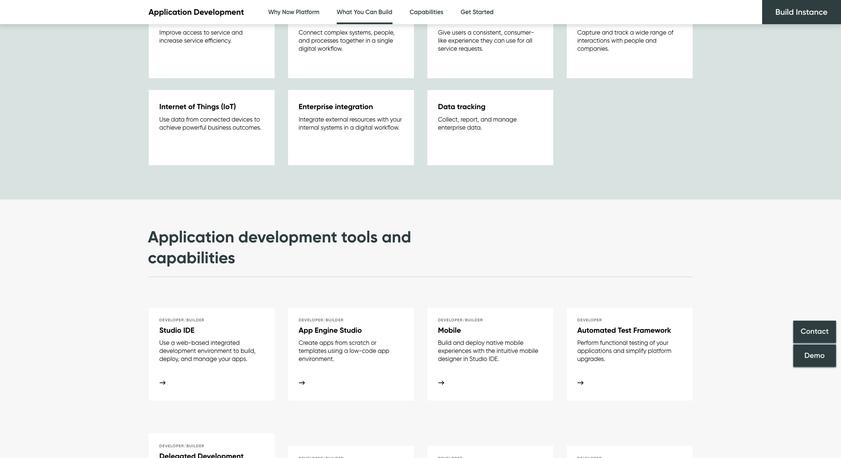 Task type: describe. For each thing, give the bounding box(es) containing it.
engagement portals
[[438, 15, 509, 24]]

to inside use data from connected devices to achieve powerful business outcomes.
[[254, 116, 260, 123]]

use for use data from connected devices to achieve powerful business outcomes.
[[159, 116, 170, 123]]

tracking
[[457, 102, 486, 111]]

a inside the connect complex systems, people, and processes together in a single digital workflow.
[[372, 37, 376, 44]]

perform
[[578, 340, 599, 347]]

in for orchestration
[[366, 37, 371, 44]]

deploy,
[[159, 356, 179, 363]]

processes
[[312, 37, 339, 44]]

single
[[378, 37, 393, 44]]

or
[[371, 340, 377, 347]]

testing
[[630, 340, 649, 347]]

native
[[487, 340, 504, 347]]

with inside build and deploy native mobile experiences with the intuitive mobile designer in studio ide.
[[473, 348, 485, 355]]

service
[[159, 15, 185, 24]]

mobile
[[438, 326, 461, 335]]

case management
[[578, 15, 644, 24]]

integrate external resources with your internal systems in a digital workflow.
[[299, 116, 402, 131]]

build and deploy native mobile experiences with the intuitive mobile designer in studio ide.
[[438, 340, 539, 363]]

data
[[171, 116, 185, 123]]

framework
[[634, 326, 672, 335]]

build instance
[[776, 7, 828, 17]]

build for build and deploy native mobile experiences with the intuitive mobile designer in studio ide.
[[438, 340, 452, 347]]

create
[[299, 340, 318, 347]]

people,
[[374, 29, 395, 36]]

demo link
[[794, 345, 837, 367]]

data
[[438, 102, 456, 111]]

enterprise
[[299, 102, 333, 111]]

wide
[[636, 29, 649, 36]]

like
[[438, 37, 447, 44]]

in inside build and deploy native mobile experiences with the intuitive mobile designer in studio ide.
[[464, 356, 468, 363]]

internal
[[299, 124, 320, 131]]

requests.
[[459, 45, 484, 52]]

experience
[[449, 37, 479, 44]]

get
[[461, 8, 472, 16]]

management for case management
[[597, 15, 644, 24]]

experiences
[[438, 348, 472, 355]]

app
[[378, 348, 390, 355]]

low-
[[350, 348, 362, 355]]

can
[[366, 8, 377, 16]]

together
[[340, 37, 365, 44]]

engagement
[[438, 15, 483, 24]]

applications
[[578, 348, 612, 355]]

app
[[299, 326, 313, 335]]

application development
[[149, 7, 244, 17]]

0 vertical spatial mobile
[[505, 340, 524, 347]]

platform
[[649, 348, 672, 355]]

to inside the use a web-based integrated development environment to build, deploy, and manage your apps.
[[234, 348, 239, 355]]

improve
[[159, 29, 182, 36]]

they
[[481, 37, 493, 44]]

1 horizontal spatial studio
[[340, 326, 362, 335]]

scratch
[[349, 340, 370, 347]]

track
[[615, 29, 629, 36]]

increase
[[159, 37, 183, 44]]

application for application development
[[149, 7, 192, 17]]

application for application development tools and capabilities
[[148, 227, 235, 247]]

build,
[[241, 348, 256, 355]]

can
[[495, 37, 505, 44]]

you
[[354, 8, 364, 16]]

and inside application development tools and capabilities
[[382, 227, 412, 247]]

workflow. inside integrate external resources with your internal systems in a digital workflow.
[[375, 124, 400, 131]]

container image for app engine studio
[[299, 381, 305, 385]]

ide.
[[489, 356, 500, 363]]

container image
[[159, 381, 166, 385]]

capture and track a wide range of interactions with people and companies.
[[578, 29, 674, 52]]

automated test framework
[[578, 326, 672, 335]]

consistent,
[[473, 29, 503, 36]]

development inside application development tools and capabilities
[[239, 227, 338, 247]]

from for data
[[186, 116, 199, 123]]

your inside the use a web-based integrated development environment to build, deploy, and manage your apps.
[[219, 356, 231, 363]]

orchestration
[[299, 15, 346, 24]]

give
[[438, 29, 451, 36]]

case
[[578, 15, 595, 24]]

using
[[328, 348, 343, 355]]

perform functional testing of your applications and simplify platform upgrades.
[[578, 340, 672, 363]]

data.
[[468, 124, 483, 131]]

upgrades.
[[578, 356, 606, 363]]

integrated
[[211, 340, 240, 347]]

simplify
[[626, 348, 647, 355]]

0 horizontal spatial of
[[188, 102, 195, 111]]

now
[[282, 8, 295, 16]]

contact link
[[794, 321, 837, 343]]

collect,
[[438, 116, 460, 123]]

environment
[[198, 348, 232, 355]]

use
[[507, 37, 516, 44]]

integration
[[335, 102, 373, 111]]

of inside "capture and track a wide range of interactions with people and companies."
[[669, 29, 674, 36]]

give users a consistent, consumer- like experience they can use for all service requests.
[[438, 29, 535, 52]]

a inside "capture and track a wide range of interactions with people and companies."
[[631, 29, 635, 36]]

connect complex systems, people, and processes together in a single digital workflow.
[[299, 29, 395, 52]]

people
[[625, 37, 645, 44]]

demo
[[805, 351, 826, 360]]

capabilities
[[148, 248, 235, 268]]

improve access to service and increase service efficiency.
[[159, 29, 243, 44]]

(iot)
[[221, 102, 236, 111]]

0 vertical spatial service
[[211, 29, 230, 36]]

build for build instance
[[776, 7, 795, 17]]

all
[[527, 37, 533, 44]]

achieve
[[159, 124, 181, 131]]

use for use a web-based integrated development environment to build, deploy, and manage your apps.
[[159, 340, 170, 347]]

business
[[208, 124, 231, 131]]



Task type: locate. For each thing, give the bounding box(es) containing it.
application development tools and capabilities
[[148, 227, 412, 268]]

digital inside integrate external resources with your internal systems in a digital workflow.
[[356, 124, 373, 131]]

capabilities link
[[410, 0, 444, 25]]

2 horizontal spatial with
[[612, 37, 623, 44]]

1 vertical spatial digital
[[356, 124, 373, 131]]

report,
[[461, 116, 480, 123]]

portals
[[484, 15, 509, 24]]

2 vertical spatial service
[[438, 45, 458, 52]]

contact
[[801, 327, 830, 336]]

complex
[[324, 29, 348, 36]]

2 use from the top
[[159, 340, 170, 347]]

build up 'experiences'
[[438, 340, 452, 347]]

0 horizontal spatial development
[[159, 348, 196, 355]]

management up the improve access to service and increase service efficiency.
[[187, 15, 233, 24]]

container image down upgrades.
[[578, 381, 584, 385]]

internet of things (iot)
[[159, 102, 236, 111]]

tools
[[342, 227, 378, 247]]

a left the single
[[372, 37, 376, 44]]

things
[[197, 102, 219, 111]]

1 horizontal spatial your
[[390, 116, 402, 123]]

and inside the improve access to service and increase service efficiency.
[[232, 29, 243, 36]]

2 vertical spatial with
[[473, 348, 485, 355]]

use up deploy,
[[159, 340, 170, 347]]

and
[[232, 29, 243, 36], [602, 29, 614, 36], [299, 37, 310, 44], [646, 37, 657, 44], [481, 116, 492, 123], [382, 227, 412, 247], [453, 340, 465, 347], [614, 348, 625, 355], [181, 356, 192, 363]]

designer
[[438, 356, 462, 363]]

a inside give users a consistent, consumer- like experience they can use for all service requests.
[[468, 29, 472, 36]]

0 vertical spatial with
[[612, 37, 623, 44]]

2 horizontal spatial service
[[438, 45, 458, 52]]

in inside the connect complex systems, people, and processes together in a single digital workflow.
[[366, 37, 371, 44]]

of right range
[[669, 29, 674, 36]]

0 horizontal spatial workflow.
[[318, 45, 343, 52]]

development
[[239, 227, 338, 247], [159, 348, 196, 355]]

mobile right intuitive
[[520, 348, 539, 355]]

digital
[[299, 45, 316, 52], [356, 124, 373, 131]]

outcomes.
[[233, 124, 262, 131]]

management up 'track'
[[597, 15, 644, 24]]

a up the people
[[631, 29, 635, 36]]

from up powerful
[[186, 116, 199, 123]]

1 horizontal spatial container image
[[438, 381, 444, 385]]

0 horizontal spatial manage
[[194, 356, 217, 363]]

2 horizontal spatial studio
[[470, 356, 488, 363]]

1 horizontal spatial from
[[335, 340, 348, 347]]

1 management from the left
[[187, 15, 233, 24]]

digital down the connect
[[299, 45, 316, 52]]

1 vertical spatial workflow.
[[375, 124, 400, 131]]

in inside integrate external resources with your internal systems in a digital workflow.
[[344, 124, 349, 131]]

what you can build
[[337, 8, 393, 16]]

access
[[183, 29, 202, 36]]

application up capabilities
[[148, 227, 235, 247]]

1 vertical spatial use
[[159, 340, 170, 347]]

0 horizontal spatial build
[[379, 8, 393, 16]]

0 horizontal spatial container image
[[299, 381, 305, 385]]

your for with
[[390, 116, 402, 123]]

to up apps.
[[234, 348, 239, 355]]

service down like
[[438, 45, 458, 52]]

2 vertical spatial your
[[219, 356, 231, 363]]

1 vertical spatial development
[[159, 348, 196, 355]]

in down systems,
[[366, 37, 371, 44]]

development inside the use a web-based integrated development environment to build, deploy, and manage your apps.
[[159, 348, 196, 355]]

2 management from the left
[[597, 15, 644, 24]]

1 vertical spatial application
[[148, 227, 235, 247]]

and inside build and deploy native mobile experiences with the intuitive mobile designer in studio ide.
[[453, 340, 465, 347]]

1 vertical spatial your
[[657, 340, 669, 347]]

service
[[211, 29, 230, 36], [184, 37, 204, 44], [438, 45, 458, 52]]

create apps from scratch or templates using a low-code app environment.
[[299, 340, 390, 363]]

1 horizontal spatial service
[[211, 29, 230, 36]]

resources
[[350, 116, 376, 123]]

powerful
[[183, 124, 207, 131]]

0 vertical spatial of
[[669, 29, 674, 36]]

0 vertical spatial application
[[149, 7, 192, 17]]

1 vertical spatial mobile
[[520, 348, 539, 355]]

2 horizontal spatial build
[[776, 7, 795, 17]]

a inside integrate external resources with your internal systems in a digital workflow.
[[350, 124, 354, 131]]

a left low-
[[344, 348, 348, 355]]

use inside the use a web-based integrated development environment to build, deploy, and manage your apps.
[[159, 340, 170, 347]]

based
[[192, 340, 209, 347]]

1 horizontal spatial workflow.
[[375, 124, 400, 131]]

from up using
[[335, 340, 348, 347]]

studio ide
[[159, 326, 195, 335]]

1 container image from the left
[[299, 381, 305, 385]]

build instance link
[[763, 0, 842, 24]]

and inside collect, report, and manage enterprise data.
[[481, 116, 492, 123]]

connect
[[299, 29, 323, 36]]

range
[[651, 29, 667, 36]]

companies.
[[578, 45, 610, 52]]

data tracking
[[438, 102, 486, 111]]

studio up scratch
[[340, 326, 362, 335]]

users
[[452, 29, 467, 36]]

service inside give users a consistent, consumer- like experience they can use for all service requests.
[[438, 45, 458, 52]]

container image for mobile
[[438, 381, 444, 385]]

1 horizontal spatial in
[[366, 37, 371, 44]]

0 vertical spatial digital
[[299, 45, 316, 52]]

with inside integrate external resources with your internal systems in a digital workflow.
[[377, 116, 389, 123]]

use a web-based integrated development environment to build, deploy, and manage your apps.
[[159, 340, 256, 363]]

workflow. down processes
[[318, 45, 343, 52]]

workflow. inside the connect complex systems, people, and processes together in a single digital workflow.
[[318, 45, 343, 52]]

container image down environment.
[[299, 381, 305, 385]]

in down 'experiences'
[[464, 356, 468, 363]]

use up achieve at left
[[159, 116, 170, 123]]

studio up "web-"
[[159, 326, 182, 335]]

from inside use data from connected devices to achieve powerful business outcomes.
[[186, 116, 199, 123]]

management for service management
[[187, 15, 233, 24]]

0 horizontal spatial service
[[184, 37, 204, 44]]

container image for automated test framework
[[578, 381, 584, 385]]

to inside the improve access to service and increase service efficiency.
[[204, 29, 210, 36]]

ide
[[183, 326, 195, 335]]

the
[[486, 348, 496, 355]]

a inside the use a web-based integrated development environment to build, deploy, and manage your apps.
[[171, 340, 175, 347]]

a down resources
[[350, 124, 354, 131]]

code
[[362, 348, 377, 355]]

1 use from the top
[[159, 116, 170, 123]]

app engine studio
[[299, 326, 362, 335]]

enterprise
[[438, 124, 466, 131]]

studio inside build and deploy native mobile experiences with the intuitive mobile designer in studio ide.
[[470, 356, 488, 363]]

2 horizontal spatial in
[[464, 356, 468, 363]]

consumer-
[[505, 29, 535, 36]]

0 horizontal spatial digital
[[299, 45, 316, 52]]

systems
[[321, 124, 343, 131]]

2 horizontal spatial of
[[669, 29, 674, 36]]

2 vertical spatial in
[[464, 356, 468, 363]]

1 horizontal spatial build
[[438, 340, 452, 347]]

manage
[[494, 116, 517, 123], [194, 356, 217, 363]]

with inside "capture and track a wide range of interactions with people and companies."
[[612, 37, 623, 44]]

environment.
[[299, 356, 335, 363]]

a inside the create apps from scratch or templates using a low-code app environment.
[[344, 348, 348, 355]]

for
[[518, 37, 525, 44]]

1 vertical spatial service
[[184, 37, 204, 44]]

1 vertical spatial to
[[254, 116, 260, 123]]

why
[[268, 8, 281, 16]]

your up platform in the bottom right of the page
[[657, 340, 669, 347]]

your inside integrate external resources with your internal systems in a digital workflow.
[[390, 116, 402, 123]]

and inside the connect complex systems, people, and processes together in a single digital workflow.
[[299, 37, 310, 44]]

and inside perform functional testing of your applications and simplify platform upgrades.
[[614, 348, 625, 355]]

mobile up intuitive
[[505, 340, 524, 347]]

0 vertical spatial manage
[[494, 116, 517, 123]]

in down external
[[344, 124, 349, 131]]

a
[[468, 29, 472, 36], [631, 29, 635, 36], [372, 37, 376, 44], [350, 124, 354, 131], [171, 340, 175, 347], [344, 348, 348, 355]]

a left "web-"
[[171, 340, 175, 347]]

mobile
[[505, 340, 524, 347], [520, 348, 539, 355]]

0 vertical spatial from
[[186, 116, 199, 123]]

0 horizontal spatial studio
[[159, 326, 182, 335]]

0 horizontal spatial in
[[344, 124, 349, 131]]

1 horizontal spatial manage
[[494, 116, 517, 123]]

0 vertical spatial use
[[159, 116, 170, 123]]

1 vertical spatial manage
[[194, 356, 217, 363]]

digital inside the connect complex systems, people, and processes together in a single digital workflow.
[[299, 45, 316, 52]]

deploy
[[466, 340, 485, 347]]

digital down resources
[[356, 124, 373, 131]]

from inside the create apps from scratch or templates using a low-code app environment.
[[335, 340, 348, 347]]

1 horizontal spatial of
[[650, 340, 656, 347]]

your right resources
[[390, 116, 402, 123]]

get started link
[[461, 0, 494, 25]]

internet
[[159, 102, 187, 111]]

0 vertical spatial development
[[239, 227, 338, 247]]

service up efficiency.
[[211, 29, 230, 36]]

instance
[[797, 7, 828, 17]]

apps
[[320, 340, 334, 347]]

1 horizontal spatial management
[[597, 15, 644, 24]]

0 horizontal spatial from
[[186, 116, 199, 123]]

3 container image from the left
[[578, 381, 584, 385]]

0 horizontal spatial your
[[219, 356, 231, 363]]

2 horizontal spatial your
[[657, 340, 669, 347]]

with down 'track'
[[612, 37, 623, 44]]

0 vertical spatial your
[[390, 116, 402, 123]]

enterprise integration
[[299, 102, 373, 111]]

1 vertical spatial from
[[335, 340, 348, 347]]

with down deploy
[[473, 348, 485, 355]]

your down environment
[[219, 356, 231, 363]]

capabilities
[[410, 8, 444, 16]]

1 horizontal spatial with
[[473, 348, 485, 355]]

why now platform link
[[268, 0, 320, 25]]

container image
[[299, 381, 305, 385], [438, 381, 444, 385], [578, 381, 584, 385]]

to up outcomes.
[[254, 116, 260, 123]]

integrate
[[299, 116, 324, 123]]

0 horizontal spatial to
[[204, 29, 210, 36]]

0 horizontal spatial with
[[377, 116, 389, 123]]

why now platform
[[268, 8, 320, 16]]

and inside the use a web-based integrated development environment to build, deploy, and manage your apps.
[[181, 356, 192, 363]]

in for enterprise integration
[[344, 124, 349, 131]]

collect, report, and manage enterprise data.
[[438, 116, 517, 131]]

2 container image from the left
[[438, 381, 444, 385]]

from for apps
[[335, 340, 348, 347]]

1 horizontal spatial to
[[234, 348, 239, 355]]

2 horizontal spatial container image
[[578, 381, 584, 385]]

0 vertical spatial in
[[366, 37, 371, 44]]

2 horizontal spatial to
[[254, 116, 260, 123]]

2 vertical spatial to
[[234, 348, 239, 355]]

manage inside collect, report, and manage enterprise data.
[[494, 116, 517, 123]]

application
[[149, 7, 192, 17], [148, 227, 235, 247]]

0 vertical spatial to
[[204, 29, 210, 36]]

workflow. down resources
[[375, 124, 400, 131]]

studio
[[159, 326, 182, 335], [340, 326, 362, 335], [470, 356, 488, 363]]

1 vertical spatial in
[[344, 124, 349, 131]]

application up improve
[[149, 7, 192, 17]]

of left things
[[188, 102, 195, 111]]

to
[[204, 29, 210, 36], [254, 116, 260, 123], [234, 348, 239, 355]]

in
[[366, 37, 371, 44], [344, 124, 349, 131], [464, 356, 468, 363]]

0 vertical spatial workflow.
[[318, 45, 343, 52]]

get started
[[461, 8, 494, 16]]

1 vertical spatial with
[[377, 116, 389, 123]]

2 vertical spatial of
[[650, 340, 656, 347]]

your inside perform functional testing of your applications and simplify platform upgrades.
[[657, 340, 669, 347]]

service down access
[[184, 37, 204, 44]]

build inside build and deploy native mobile experiences with the intuitive mobile designer in studio ide.
[[438, 340, 452, 347]]

with right resources
[[377, 116, 389, 123]]

container image down designer
[[438, 381, 444, 385]]

intuitive
[[497, 348, 519, 355]]

of up platform in the bottom right of the page
[[650, 340, 656, 347]]

studio down the
[[470, 356, 488, 363]]

automated
[[578, 326, 617, 335]]

devices
[[232, 116, 253, 123]]

1 horizontal spatial development
[[239, 227, 338, 247]]

started
[[473, 8, 494, 16]]

platform
[[296, 8, 320, 16]]

build left the instance on the top right
[[776, 7, 795, 17]]

your for of
[[657, 340, 669, 347]]

1 vertical spatial of
[[188, 102, 195, 111]]

0 horizontal spatial management
[[187, 15, 233, 24]]

application inside application development tools and capabilities
[[148, 227, 235, 247]]

to right access
[[204, 29, 210, 36]]

interactions
[[578, 37, 610, 44]]

use data from connected devices to achieve powerful business outcomes.
[[159, 116, 262, 131]]

of inside perform functional testing of your applications and simplify platform upgrades.
[[650, 340, 656, 347]]

manage inside the use a web-based integrated development environment to build, deploy, and manage your apps.
[[194, 356, 217, 363]]

connected
[[200, 116, 230, 123]]

build right can
[[379, 8, 393, 16]]

templates
[[299, 348, 327, 355]]

1 horizontal spatial digital
[[356, 124, 373, 131]]

use inside use data from connected devices to achieve powerful business outcomes.
[[159, 116, 170, 123]]

a up experience
[[468, 29, 472, 36]]

apps.
[[232, 356, 248, 363]]



Task type: vqa. For each thing, say whether or not it's contained in the screenshot.


